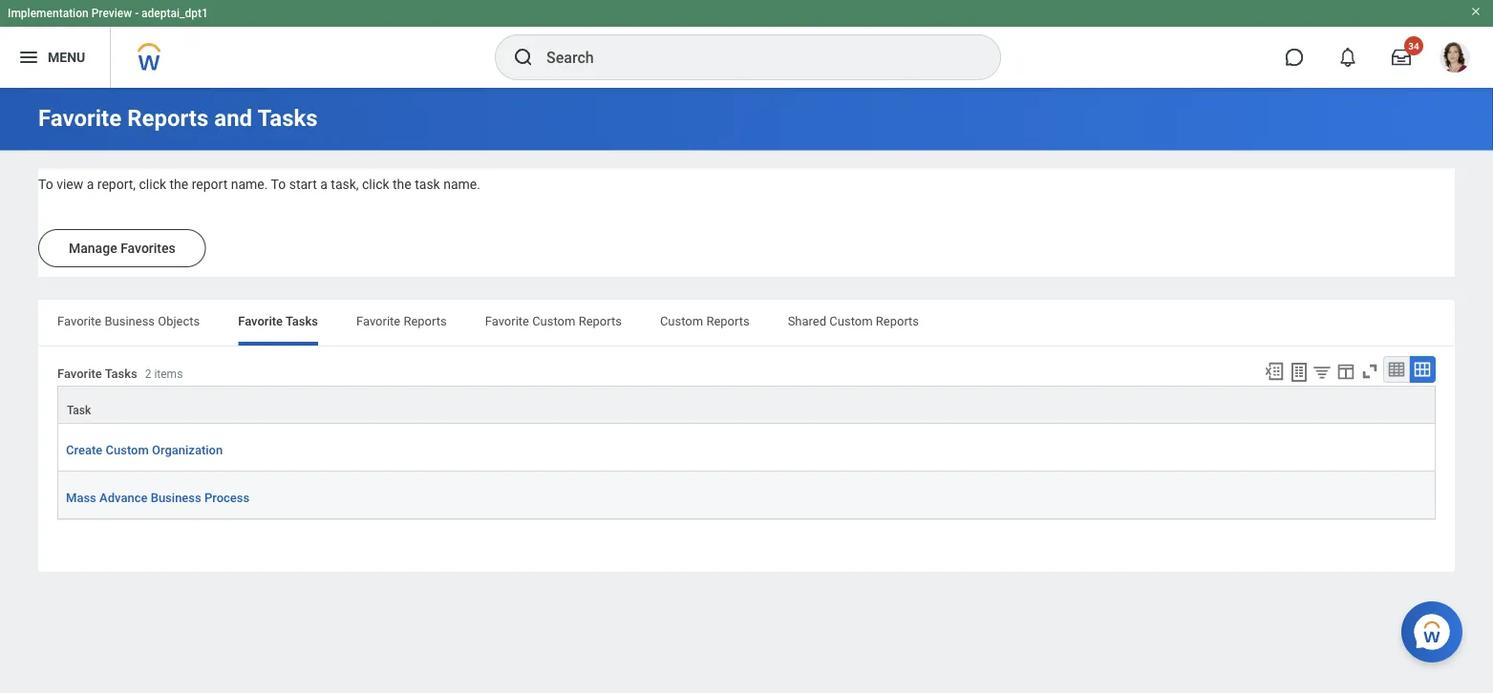 Task type: locate. For each thing, give the bounding box(es) containing it.
task row
[[57, 386, 1437, 425]]

custom
[[533, 314, 576, 328], [660, 314, 704, 328], [830, 314, 873, 328], [106, 443, 149, 458]]

inbox large image
[[1393, 48, 1412, 67]]

mass advance business process
[[66, 491, 250, 505]]

tasks
[[257, 105, 318, 132], [286, 314, 318, 328], [105, 366, 137, 381]]

1 to from the left
[[38, 177, 53, 193]]

1 horizontal spatial a
[[320, 177, 328, 193]]

favorite reports and tasks
[[38, 105, 318, 132]]

shared custom reports
[[788, 314, 920, 328]]

task button
[[58, 387, 1436, 424]]

0 horizontal spatial click
[[139, 177, 166, 193]]

reports
[[127, 105, 209, 132], [404, 314, 447, 328], [579, 314, 622, 328], [707, 314, 750, 328], [876, 314, 920, 328]]

report,
[[97, 177, 136, 193]]

favorite reports
[[356, 314, 447, 328]]

click to view/edit grid preferences image
[[1336, 361, 1357, 382]]

name. right report
[[231, 177, 268, 193]]

1 horizontal spatial the
[[393, 177, 412, 193]]

process
[[205, 491, 250, 505]]

tab list
[[38, 300, 1456, 346]]

1 vertical spatial tasks
[[286, 314, 318, 328]]

1 vertical spatial business
[[151, 491, 201, 505]]

favorite
[[38, 105, 122, 132], [57, 314, 102, 328], [238, 314, 283, 328], [356, 314, 401, 328], [485, 314, 529, 328], [57, 366, 102, 381]]

favorite for favorite reports
[[356, 314, 401, 328]]

custom inside create custom organization link
[[106, 443, 149, 458]]

the
[[170, 177, 189, 193], [393, 177, 412, 193]]

business down organization
[[151, 491, 201, 505]]

items
[[154, 367, 183, 381]]

0 horizontal spatial the
[[170, 177, 189, 193]]

1 the from the left
[[170, 177, 189, 193]]

1 horizontal spatial name.
[[444, 177, 481, 193]]

tab list inside favorite reports and tasks 'main content'
[[38, 300, 1456, 346]]

a right start
[[320, 177, 328, 193]]

0 horizontal spatial name.
[[231, 177, 268, 193]]

custom for shared custom reports
[[830, 314, 873, 328]]

0 horizontal spatial a
[[87, 177, 94, 193]]

profile logan mcneil image
[[1440, 42, 1471, 77]]

the left task
[[393, 177, 412, 193]]

business
[[105, 314, 155, 328], [151, 491, 201, 505]]

a right view
[[87, 177, 94, 193]]

manage favorites
[[69, 240, 176, 256]]

name. right task
[[444, 177, 481, 193]]

shared
[[788, 314, 827, 328]]

click right task,
[[362, 177, 390, 193]]

tab list containing favorite business objects
[[38, 300, 1456, 346]]

tasks for favorite tasks
[[286, 314, 318, 328]]

click right report,
[[139, 177, 166, 193]]

0 horizontal spatial to
[[38, 177, 53, 193]]

1 a from the left
[[87, 177, 94, 193]]

name.
[[231, 177, 268, 193], [444, 177, 481, 193]]

and
[[214, 105, 252, 132]]

select to filter grid data image
[[1312, 362, 1333, 382]]

2 name. from the left
[[444, 177, 481, 193]]

toolbar
[[1256, 357, 1437, 386]]

to
[[38, 177, 53, 193], [271, 177, 286, 193]]

search image
[[512, 46, 535, 69]]

2 vertical spatial tasks
[[105, 366, 137, 381]]

implementation preview -   adeptai_dpt1
[[8, 7, 208, 20]]

business left objects
[[105, 314, 155, 328]]

manage favorites button
[[38, 229, 206, 268]]

0 vertical spatial business
[[105, 314, 155, 328]]

menu
[[48, 49, 85, 65]]

create custom organization
[[66, 443, 223, 458]]

the left report
[[170, 177, 189, 193]]

click
[[139, 177, 166, 193], [362, 177, 390, 193]]

a
[[87, 177, 94, 193], [320, 177, 328, 193]]

2 the from the left
[[393, 177, 412, 193]]

Search Workday  search field
[[547, 36, 962, 78]]

close environment banner image
[[1471, 6, 1482, 17]]

menu button
[[0, 27, 110, 88]]

1 horizontal spatial to
[[271, 177, 286, 193]]

34 button
[[1381, 36, 1424, 78]]

34
[[1409, 40, 1420, 52]]

custom for favorite custom reports
[[533, 314, 576, 328]]

to left start
[[271, 177, 286, 193]]

1 horizontal spatial click
[[362, 177, 390, 193]]

1 name. from the left
[[231, 177, 268, 193]]

to left view
[[38, 177, 53, 193]]



Task type: describe. For each thing, give the bounding box(es) containing it.
favorite tasks
[[238, 314, 318, 328]]

implementation
[[8, 7, 89, 20]]

justify image
[[17, 46, 40, 69]]

objects
[[158, 314, 200, 328]]

custom for create custom organization
[[106, 443, 149, 458]]

export to excel image
[[1265, 361, 1286, 382]]

favorite custom reports
[[485, 314, 622, 328]]

1 click from the left
[[139, 177, 166, 193]]

table image
[[1388, 360, 1407, 380]]

adeptai_dpt1
[[142, 7, 208, 20]]

favorite for favorite custom reports
[[485, 314, 529, 328]]

favorite reports and tasks main content
[[0, 88, 1494, 590]]

reports for custom reports
[[707, 314, 750, 328]]

favorites
[[121, 240, 176, 256]]

favorite for favorite reports and tasks
[[38, 105, 122, 132]]

tasks for favorite tasks 2 items
[[105, 366, 137, 381]]

task
[[67, 404, 91, 418]]

2 to from the left
[[271, 177, 286, 193]]

favorite tasks 2 items
[[57, 366, 183, 381]]

business inside "link"
[[151, 491, 201, 505]]

create custom organization link
[[66, 440, 223, 460]]

favorite for favorite business objects
[[57, 314, 102, 328]]

view
[[57, 177, 83, 193]]

to view a report, click the report name. to start a task, click the task name.
[[38, 177, 481, 193]]

manage
[[69, 240, 117, 256]]

export to worksheets image
[[1288, 361, 1311, 384]]

reports for favorite reports and tasks
[[127, 105, 209, 132]]

mass
[[66, 491, 96, 505]]

mass advance business process link
[[66, 488, 250, 508]]

2
[[145, 367, 151, 381]]

start
[[289, 177, 317, 193]]

organization
[[152, 443, 223, 458]]

menu banner
[[0, 0, 1494, 88]]

2 click from the left
[[362, 177, 390, 193]]

advance
[[99, 491, 148, 505]]

create
[[66, 443, 103, 458]]

expand table image
[[1414, 360, 1433, 380]]

reports for favorite reports
[[404, 314, 447, 328]]

favorite business objects
[[57, 314, 200, 328]]

favorite for favorite tasks
[[238, 314, 283, 328]]

2 a from the left
[[320, 177, 328, 193]]

-
[[135, 7, 139, 20]]

preview
[[91, 7, 132, 20]]

task
[[415, 177, 440, 193]]

report
[[192, 177, 228, 193]]

notifications large image
[[1339, 48, 1358, 67]]

task,
[[331, 177, 359, 193]]

custom reports
[[660, 314, 750, 328]]

fullscreen image
[[1360, 361, 1381, 382]]

0 vertical spatial tasks
[[257, 105, 318, 132]]

toolbar inside favorite reports and tasks 'main content'
[[1256, 357, 1437, 386]]



Task type: vqa. For each thing, say whether or not it's contained in the screenshot.
Favorite Reports Reports
yes



